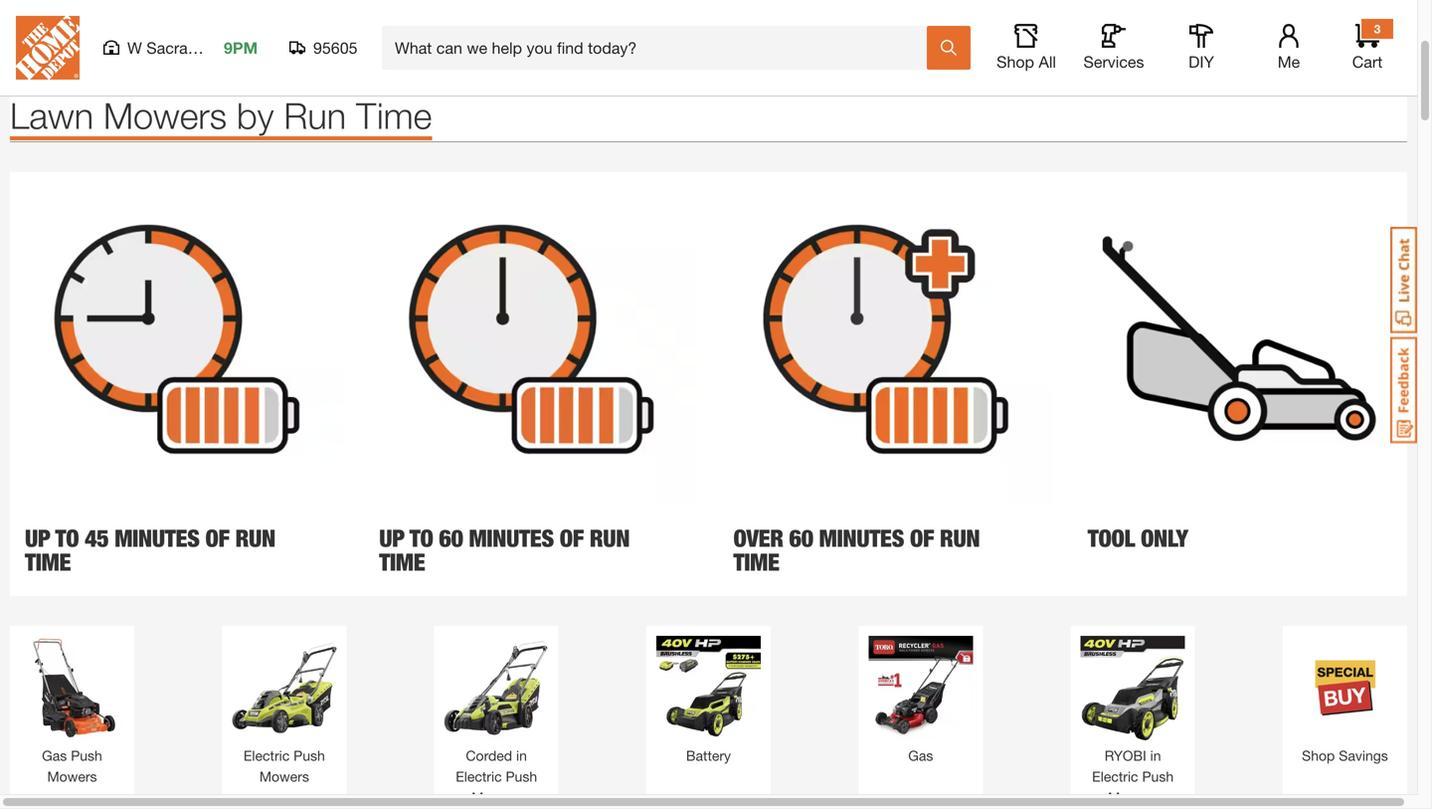 Task type: locate. For each thing, give the bounding box(es) containing it.
1 minutes from the left
[[115, 524, 200, 552]]

minutes inside up to 60 minutes of run time
[[469, 524, 554, 552]]

tool only
[[1088, 524, 1189, 552]]

push mowers
[[10, 1, 308, 59]]

of inside "up to 45 minutes of run time"
[[206, 524, 230, 552]]

1 vertical spatial shop
[[1303, 747, 1336, 764]]

to inside "up to 45 minutes of run time"
[[55, 524, 79, 552]]

0 horizontal spatial up
[[25, 524, 50, 552]]

in inside the corded in electric push mowers
[[516, 747, 527, 764]]

up inside up to 60 minutes of run time
[[379, 524, 405, 552]]

over 60 minutes of run time
[[734, 524, 980, 576]]

up to 45 minutes of run time
[[25, 524, 275, 576]]

only
[[1141, 524, 1189, 552]]

2 gas from the left
[[909, 747, 934, 764]]

minutes inside "up to 45 minutes of run time"
[[115, 524, 200, 552]]

in inside ryobi in electric push mowers
[[1151, 747, 1162, 764]]

push inside gas push mowers
[[71, 747, 102, 764]]

mowers down corded
[[472, 789, 522, 806]]

gas down gas push mowers "image"
[[42, 747, 67, 764]]

up for up to 45 minutes of run time
[[25, 524, 50, 552]]

push down ryobi
[[1143, 768, 1174, 785]]

run inside up to 60 minutes of run time
[[590, 524, 630, 552]]

electric for corded in electric push mowers
[[456, 768, 502, 785]]

push
[[10, 1, 117, 59], [71, 747, 102, 764], [294, 747, 325, 764], [506, 768, 537, 785], [1143, 768, 1174, 785]]

1 in from the left
[[516, 747, 527, 764]]

2 horizontal spatial minutes
[[820, 524, 905, 552]]

0 horizontal spatial 60
[[439, 524, 463, 552]]

gas inside gas push mowers
[[42, 747, 67, 764]]

corded in electric push mowers link
[[444, 636, 549, 808]]

cart
[[1353, 52, 1383, 71]]

2 to from the left
[[410, 524, 433, 552]]

0 horizontal spatial minutes
[[115, 524, 200, 552]]

push down electric push mowers image
[[294, 747, 325, 764]]

time
[[356, 94, 432, 136], [25, 548, 71, 576], [379, 548, 425, 576], [734, 548, 780, 576]]

of inside over 60 minutes of run time
[[910, 524, 935, 552]]

of
[[206, 524, 230, 552], [560, 524, 584, 552], [910, 524, 935, 552]]

minutes
[[115, 524, 200, 552], [469, 524, 554, 552], [820, 524, 905, 552]]

1 horizontal spatial minutes
[[469, 524, 554, 552]]

in right corded
[[516, 747, 527, 764]]

in
[[516, 747, 527, 764], [1151, 747, 1162, 764]]

up for up to 60 minutes of run time
[[379, 524, 405, 552]]

push down gas push mowers "image"
[[71, 747, 102, 764]]

run
[[284, 94, 346, 136], [235, 524, 275, 552], [590, 524, 630, 552], [940, 524, 980, 552]]

1 horizontal spatial gas
[[909, 747, 934, 764]]

over to 60 minutes of run time image
[[719, 172, 1054, 507]]

ryobi
[[1105, 747, 1147, 764]]

shop savings image
[[1294, 636, 1398, 741]]

0 vertical spatial shop
[[997, 52, 1035, 71]]

0 horizontal spatial gas
[[42, 747, 67, 764]]

gas for gas
[[909, 747, 934, 764]]

gas push mowers link
[[20, 636, 124, 787]]

0 horizontal spatial electric
[[244, 747, 290, 764]]

gas push mowers
[[42, 747, 102, 785]]

1 horizontal spatial to
[[410, 524, 433, 552]]

1 60 from the left
[[439, 524, 463, 552]]

shop left all
[[997, 52, 1035, 71]]

60
[[439, 524, 463, 552], [790, 524, 814, 552]]

gas push mowers image
[[20, 636, 124, 741]]

sacramento
[[147, 38, 233, 57]]

of inside up to 60 minutes of run time
[[560, 524, 584, 552]]

electric
[[244, 747, 290, 764], [456, 768, 502, 785], [1093, 768, 1139, 785]]

shop all button
[[995, 24, 1059, 72]]

electric inside the corded in electric push mowers
[[456, 768, 502, 785]]

lawn
[[10, 94, 94, 136]]

3 minutes from the left
[[820, 524, 905, 552]]

0 horizontal spatial to
[[55, 524, 79, 552]]

0 horizontal spatial of
[[206, 524, 230, 552]]

in right ryobi
[[1151, 747, 1162, 764]]

electric down corded
[[456, 768, 502, 785]]

shop inside button
[[997, 52, 1035, 71]]

mowers down sacramento
[[104, 94, 227, 136]]

to for 45
[[55, 524, 79, 552]]

mowers inside the corded in electric push mowers
[[472, 789, 522, 806]]

1 to from the left
[[55, 524, 79, 552]]

tool only link
[[1073, 507, 1408, 572]]

shop left savings
[[1303, 747, 1336, 764]]

mowers down gas push mowers "image"
[[47, 768, 97, 785]]

up to 45 minutes of run time link
[[10, 507, 345, 596]]

to
[[55, 524, 79, 552], [410, 524, 433, 552]]

up inside "up to 45 minutes of run time"
[[25, 524, 50, 552]]

2 horizontal spatial of
[[910, 524, 935, 552]]

45
[[85, 524, 109, 552]]

electric down ryobi
[[1093, 768, 1139, 785]]

1 horizontal spatial shop
[[1303, 747, 1336, 764]]

1 horizontal spatial in
[[1151, 747, 1162, 764]]

2 of from the left
[[560, 524, 584, 552]]

corded
[[466, 747, 513, 764]]

mowers up lawn mowers by run time
[[129, 1, 308, 59]]

60 inside up to 60 minutes of run time
[[439, 524, 463, 552]]

mowers down ryobi
[[1109, 789, 1158, 806]]

electric inside ryobi in electric push mowers
[[1093, 768, 1139, 785]]

1 horizontal spatial of
[[560, 524, 584, 552]]

push inside ryobi in electric push mowers
[[1143, 768, 1174, 785]]

2 horizontal spatial electric
[[1093, 768, 1139, 785]]

gas down gas image
[[909, 747, 934, 764]]

cart 3
[[1353, 22, 1383, 71]]

to inside up to 60 minutes of run time
[[410, 524, 433, 552]]

push down corded
[[506, 768, 537, 785]]

1 up from the left
[[25, 524, 50, 552]]

of for up to 60 minutes of run time
[[560, 524, 584, 552]]

to for 60
[[410, 524, 433, 552]]

0 horizontal spatial in
[[516, 747, 527, 764]]

gas for gas push mowers
[[42, 747, 67, 764]]

2 minutes from the left
[[469, 524, 554, 552]]

2 in from the left
[[1151, 747, 1162, 764]]

3 of from the left
[[910, 524, 935, 552]]

services button
[[1083, 24, 1146, 72]]

0 horizontal spatial shop
[[997, 52, 1035, 71]]

minutes for 60
[[469, 524, 554, 552]]

2 up from the left
[[379, 524, 405, 552]]

by
[[237, 94, 274, 136]]

up
[[25, 524, 50, 552], [379, 524, 405, 552]]

minutes for 45
[[115, 524, 200, 552]]

shop
[[997, 52, 1035, 71], [1303, 747, 1336, 764]]

shop savings link
[[1294, 636, 1398, 766]]

mowers
[[129, 1, 308, 59], [104, 94, 227, 136], [47, 768, 97, 785], [260, 768, 309, 785], [472, 789, 522, 806], [1109, 789, 1158, 806]]

shop savings
[[1303, 747, 1389, 764]]

2 60 from the left
[[790, 524, 814, 552]]

1 horizontal spatial electric
[[456, 768, 502, 785]]

time inside over 60 minutes of run time
[[734, 548, 780, 576]]

1 horizontal spatial 60
[[790, 524, 814, 552]]

gas link
[[869, 636, 974, 766]]

1 horizontal spatial up
[[379, 524, 405, 552]]

electric down electric push mowers image
[[244, 747, 290, 764]]

electric push mowers image
[[232, 636, 337, 741]]

gas
[[42, 747, 67, 764], [909, 747, 934, 764]]

mowers down electric push mowers image
[[260, 768, 309, 785]]

run inside over 60 minutes of run time
[[940, 524, 980, 552]]

electric for ryobi in electric push mowers
[[1093, 768, 1139, 785]]

1 gas from the left
[[42, 747, 67, 764]]

1 of from the left
[[206, 524, 230, 552]]



Task type: describe. For each thing, give the bounding box(es) containing it.
up to 45 minutes of run time image
[[10, 172, 345, 507]]

shop for shop all
[[997, 52, 1035, 71]]

push inside electric push mowers
[[294, 747, 325, 764]]

of for up to 45 minutes of run time
[[206, 524, 230, 552]]

push inside the corded in electric push mowers
[[506, 768, 537, 785]]

services
[[1084, 52, 1145, 71]]

w
[[127, 38, 142, 57]]

run inside "up to 45 minutes of run time"
[[235, 524, 275, 552]]

shop all
[[997, 52, 1057, 71]]

mowers inside ryobi in electric push mowers
[[1109, 789, 1158, 806]]

95605 button
[[290, 38, 358, 58]]

9pm
[[224, 38, 258, 57]]

over
[[734, 524, 784, 552]]

all
[[1039, 52, 1057, 71]]

in for ryobi
[[1151, 747, 1162, 764]]

electric push mowers link
[[232, 636, 337, 787]]

shop for shop savings
[[1303, 747, 1336, 764]]

minutes inside over 60 minutes of run time
[[820, 524, 905, 552]]

up to 60 minutes of run time image
[[364, 172, 699, 507]]

3
[[1375, 22, 1382, 36]]

tool
[[1088, 524, 1136, 552]]

battery image
[[657, 636, 761, 741]]

electric push mowers
[[244, 747, 325, 785]]

tool only image
[[1073, 172, 1408, 507]]

push left the w
[[10, 1, 117, 59]]

60 inside over 60 minutes of run time
[[790, 524, 814, 552]]

diy button
[[1170, 24, 1234, 72]]

diy
[[1189, 52, 1215, 71]]

me button
[[1258, 24, 1321, 72]]

in for corded
[[516, 747, 527, 764]]

savings
[[1340, 747, 1389, 764]]

ryobi in electric push mowers link
[[1081, 636, 1186, 808]]

corded in electric push mowers
[[456, 747, 537, 806]]

battery link
[[657, 636, 761, 766]]

95605
[[313, 38, 358, 57]]

up to 60 minutes of run time
[[379, 524, 630, 576]]

mowers inside electric push mowers
[[260, 768, 309, 785]]

time inside "up to 45 minutes of run time"
[[25, 548, 71, 576]]

gas image
[[869, 636, 974, 741]]

corded in electric push mowers image
[[444, 636, 549, 741]]

time inside up to 60 minutes of run time
[[379, 548, 425, 576]]

live chat image
[[1391, 227, 1418, 333]]

ryobi in electric push mowers
[[1093, 747, 1174, 806]]

mowers inside gas push mowers
[[47, 768, 97, 785]]

lawn mowers by run time
[[10, 94, 432, 136]]

w sacramento 9pm
[[127, 38, 258, 57]]

the home depot logo image
[[16, 16, 80, 80]]

feedback link image
[[1391, 336, 1418, 444]]

battery
[[687, 747, 731, 764]]

What can we help you find today? search field
[[395, 27, 926, 69]]

electric inside electric push mowers
[[244, 747, 290, 764]]

over 60 minutes of run time link
[[719, 507, 1054, 596]]

up to 60 minutes of run time link
[[364, 507, 699, 596]]

ryobi in electric push mowers image
[[1081, 636, 1186, 741]]

me
[[1278, 52, 1301, 71]]



Task type: vqa. For each thing, say whether or not it's contained in the screenshot.
the ryobi in electric push mowers
yes



